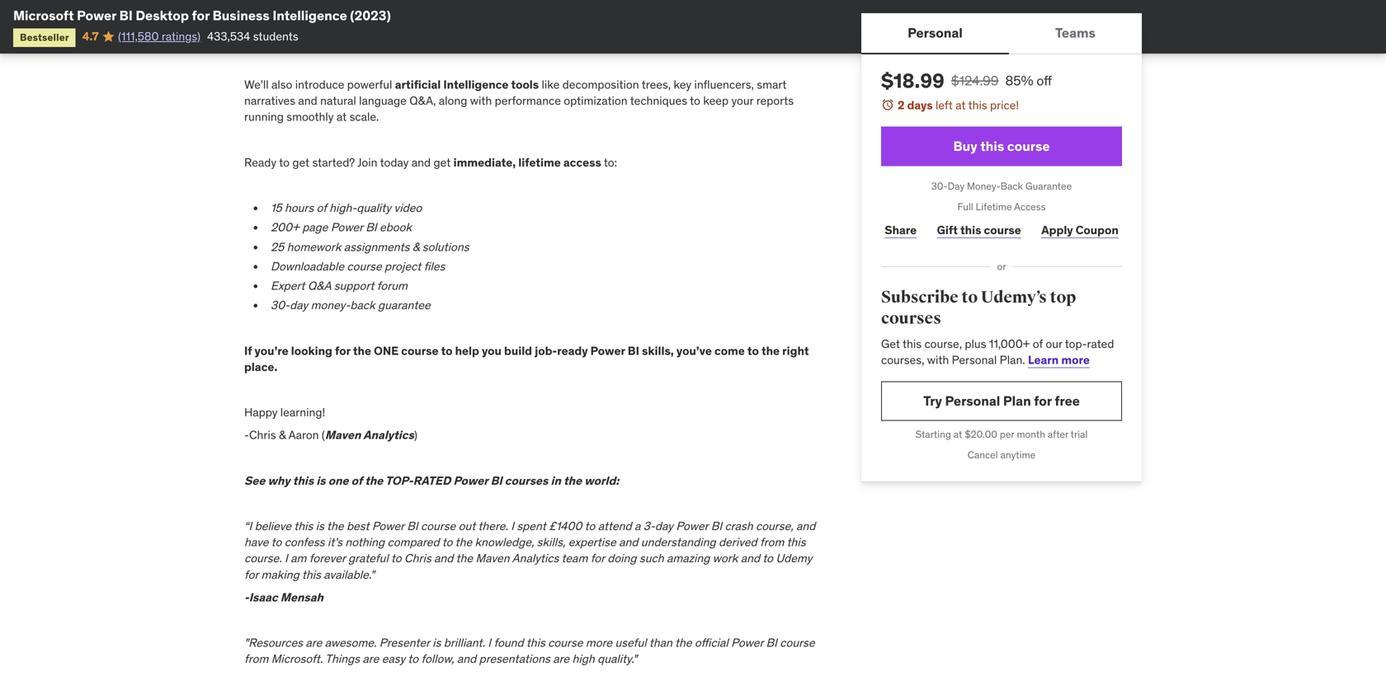 Task type: describe. For each thing, give the bounding box(es) containing it.
to right come
[[748, 344, 759, 359]]

cancel
[[968, 449, 999, 462]]

this inside button
[[981, 138, 1005, 155]]

1 vertical spatial courses
[[505, 474, 548, 489]]

from inside ""resources are awesome. presenter is brilliant. i found this course more useful than the official power bi course from microsoft. things are easy to follow, and presentations are high quality.""
[[244, 652, 269, 667]]

- inside "i believe this is the best power bi course out there. i spent £1400 to attend a 3-day power bi crash course, and have to confess it's nothing compared to the knowledge, skills, expertise and understanding derived from this course. i am forever grateful to chris and the maven analytics team for doing such amazing work and to udemy for making this available." -isaac mensah
[[244, 591, 249, 605]]

15 hours of high-quality video 200+ page power bi ebook 25 homework assignments & solutions downloadable course project files expert q&a support forum 30-day money-back guarantee
[[271, 201, 469, 313]]

0 horizontal spatial are
[[306, 636, 322, 651]]

there.
[[478, 519, 508, 534]]

video
[[394, 201, 422, 216]]

bi inside ""resources are awesome. presenter is brilliant. i found this course more useful than the official power bi course from microsoft. things are easy to follow, and presentations are high quality.""
[[767, 636, 778, 651]]

is inside ""resources are awesome. presenter is brilliant. i found this course more useful than the official power bi course from microsoft. things are easy to follow, and presentations are high quality.""
[[433, 636, 441, 651]]

ratings)
[[162, 29, 201, 44]]

to inside like decomposition trees, key influencers, smart narratives and natural language q&a, along with performance optimization techniques to keep your reports running smoothly at scale.
[[690, 93, 701, 108]]

see
[[244, 474, 265, 489]]

artificial
[[395, 77, 441, 92]]

easy
[[382, 652, 406, 667]]

for left free
[[1035, 393, 1052, 410]]

power inside mobile layouts publishing to power bi service
[[341, 32, 373, 47]]

grateful
[[348, 552, 389, 567]]

introduce
[[295, 77, 345, 92]]

personal inside get this course, plus 11,000+ of our top-rated courses, with personal plan.
[[952, 353, 998, 368]]

is for the
[[316, 519, 324, 534]]

to inside mobile layouts publishing to power bi service
[[328, 32, 338, 47]]

performance
[[495, 93, 561, 108]]

30- inside the 30-day money-back guarantee full lifetime access
[[932, 180, 948, 193]]

day inside "i believe this is the best power bi course out there. i spent £1400 to attend a 3-day power bi crash course, and have to confess it's nothing compared to the knowledge, skills, expertise and understanding derived from this course. i am forever grateful to chris and the maven analytics team for doing such amazing work and to udemy for making this available." -isaac mensah
[[655, 519, 674, 534]]

a
[[635, 519, 641, 534]]

derived
[[719, 535, 758, 550]]

maven inside "i believe this is the best power bi course out there. i spent £1400 to attend a 3-day power bi crash course, and have to confess it's nothing compared to the knowledge, skills, expertise and understanding derived from this course. i am forever grateful to chris and the maven analytics team for doing such amazing work and to udemy for making this available." -isaac mensah
[[476, 552, 510, 567]]

for inside if you're looking for the one course to help you build job-ready power bi skills, you've come to the right place.
[[335, 344, 351, 359]]

"resources
[[244, 636, 303, 651]]

gift this course
[[938, 223, 1022, 238]]

ready to get started? join today and get immediate, lifetime access to:
[[244, 155, 618, 170]]

language
[[359, 93, 407, 108]]

power up nothing
[[372, 519, 404, 534]]

trees,
[[642, 77, 671, 92]]

like decomposition trees, key influencers, smart narratives and natural language q&a, along with performance optimization techniques to keep your reports running smoothly at scale.
[[244, 77, 794, 124]]

course, inside get this course, plus 11,000+ of our top-rated courses, with personal plan.
[[925, 337, 963, 352]]

per
[[1000, 428, 1015, 441]]

bi left crash at the right of the page
[[711, 519, 722, 534]]

bi inside mobile layouts publishing to power bi service
[[376, 32, 387, 47]]

day inside 15 hours of high-quality video 200+ page power bi ebook 25 homework assignments & solutions downloadable course project files expert q&a support forum 30-day money-back guarantee
[[290, 298, 308, 313]]

spent
[[517, 519, 546, 534]]

this down $124.99
[[969, 98, 988, 113]]

analytics inside "i believe this is the best power bi course out there. i spent £1400 to attend a 3-day power bi crash course, and have to confess it's nothing compared to the knowledge, skills, expertise and understanding derived from this course. i am forever grateful to chris and the maven analytics team for doing such amazing work and to udemy for making this available." -isaac mensah
[[512, 552, 559, 567]]

job-
[[535, 344, 557, 359]]

1 vertical spatial intelligence
[[444, 77, 509, 92]]

you've
[[677, 344, 712, 359]]

day
[[948, 180, 965, 193]]

get
[[882, 337, 901, 352]]

top-
[[386, 474, 413, 489]]

service
[[390, 32, 428, 47]]

money-
[[311, 298, 350, 313]]

with inside like decomposition trees, key influencers, smart narratives and natural language q&a, along with performance optimization techniques to keep your reports running smoothly at scale.
[[470, 93, 492, 108]]

smart
[[757, 77, 787, 92]]

at right left
[[956, 98, 966, 113]]

back
[[1001, 180, 1024, 193]]

forum
[[377, 279, 408, 293]]

more inside ""resources are awesome. presenter is brilliant. i found this course more useful than the official power bi course from microsoft. things are easy to follow, and presentations are high quality.""
[[586, 636, 613, 651]]

build
[[504, 344, 533, 359]]

microsoft.
[[271, 652, 323, 667]]

this up udemy at the bottom of the page
[[787, 535, 806, 550]]

is for one
[[316, 474, 326, 489]]

isaac
[[249, 591, 278, 605]]

this right why
[[293, 474, 314, 489]]

skills, inside "i believe this is the best power bi course out there. i spent £1400 to attend a 3-day power bi crash course, and have to confess it's nothing compared to the knowledge, skills, expertise and understanding derived from this course. i am forever grateful to chris and the maven analytics team for doing such amazing work and to udemy for making this available." -isaac mensah
[[537, 535, 566, 550]]

plan.
[[1000, 353, 1026, 368]]

skills, inside if you're looking for the one course to help you build job-ready power bi skills, you've come to the right place.
[[642, 344, 674, 359]]

see why this is one of the top-rated power bi courses in the world:
[[244, 474, 619, 489]]

4.7
[[82, 29, 99, 44]]

to inside ""resources are awesome. presenter is brilliant. i found this course more useful than the official power bi course from microsoft. things are easy to follow, and presentations are high quality.""
[[408, 652, 419, 667]]

anytime
[[1001, 449, 1036, 462]]

one
[[374, 344, 399, 359]]

like
[[542, 77, 560, 92]]

(111,580
[[118, 29, 159, 44]]

if you're looking for the one course to help you build job-ready power bi skills, you've come to the right place.
[[244, 344, 809, 375]]

attend
[[598, 519, 632, 534]]

along
[[439, 93, 468, 108]]

share
[[885, 223, 917, 238]]

buy this course button
[[882, 127, 1123, 166]]

optimization
[[564, 93, 628, 108]]

and down the derived at the bottom right of page
[[741, 552, 760, 567]]

techniques
[[631, 93, 688, 108]]

access
[[564, 155, 602, 170]]

guarantee
[[378, 298, 431, 313]]

access
[[1015, 201, 1046, 213]]

udemy
[[776, 552, 813, 567]]

0 vertical spatial i
[[511, 519, 514, 534]]

work
[[713, 552, 738, 567]]

learn
[[1029, 353, 1059, 368]]

of inside 15 hours of high-quality video 200+ page power bi ebook 25 homework assignments & solutions downloadable course project files expert q&a support forum 30-day money-back guarantee
[[317, 201, 327, 216]]

found
[[494, 636, 524, 651]]

expert
[[271, 279, 305, 293]]

15
[[271, 201, 282, 216]]

to up expertise
[[585, 519, 596, 534]]

such
[[640, 552, 664, 567]]

world:
[[585, 474, 619, 489]]

30-day money-back guarantee full lifetime access
[[932, 180, 1073, 213]]

433,534 students
[[207, 29, 299, 44]]

and down compared
[[434, 552, 454, 567]]

course inside if you're looking for the one course to help you build job-ready power bi skills, you've come to the right place.
[[401, 344, 439, 359]]

bi up compared
[[407, 519, 418, 534]]

course inside button
[[1008, 138, 1051, 155]]

lifetime
[[976, 201, 1013, 213]]

buy
[[954, 138, 978, 155]]

course inside "i believe this is the best power bi course out there. i spent £1400 to attend a 3-day power bi crash course, and have to confess it's nothing compared to the knowledge, skills, expertise and understanding derived from this course. i am forever grateful to chris and the maven analytics team for doing such amazing work and to udemy for making this available." -isaac mensah
[[421, 519, 456, 534]]

coupon
[[1076, 223, 1119, 238]]

quality."
[[598, 652, 638, 667]]

homework
[[287, 240, 341, 255]]

and inside like decomposition trees, key influencers, smart narratives and natural language q&a, along with performance optimization techniques to keep your reports running smoothly at scale.
[[298, 93, 318, 108]]

downloadable
[[271, 259, 344, 274]]

your
[[732, 93, 754, 108]]

than
[[649, 636, 673, 651]]

doing
[[608, 552, 637, 567]]

power inside 15 hours of high-quality video 200+ page power bi ebook 25 homework assignments & solutions downloadable course project files expert q&a support forum 30-day money-back guarantee
[[331, 220, 363, 235]]

and up doing
[[619, 535, 639, 550]]

power right rated
[[454, 474, 488, 489]]

natural
[[320, 93, 356, 108]]

personal inside button
[[908, 24, 963, 41]]

for down course.
[[244, 568, 259, 583]]

amazing
[[667, 552, 710, 567]]

brilliant.
[[444, 636, 485, 651]]

i inside ""resources are awesome. presenter is brilliant. i found this course more useful than the official power bi course from microsoft. things are easy to follow, and presentations are high quality.""
[[488, 636, 491, 651]]

and right the today
[[412, 155, 431, 170]]

available."
[[324, 568, 375, 583]]



Task type: vqa. For each thing, say whether or not it's contained in the screenshot.
BI within 15 hours of high-quality video 200+ page Power BI ebook 25 homework assignments & solutions Downloadable course project files Expert Q&A support forum 30-day money-back guarantee
yes



Task type: locate. For each thing, give the bounding box(es) containing it.
from inside "i believe this is the best power bi course out there. i spent £1400 to attend a 3-day power bi crash course, and have to confess it's nothing compared to the knowledge, skills, expertise and understanding derived from this course. i am forever grateful to chris and the maven analytics team for doing such amazing work and to udemy for making this available." -isaac mensah
[[760, 535, 785, 550]]

follow,
[[421, 652, 454, 667]]

1 get from the left
[[293, 155, 310, 170]]

assignments
[[344, 240, 410, 255]]

1 horizontal spatial with
[[928, 353, 950, 368]]

$18.99 $124.99 85% off
[[882, 69, 1053, 93]]

of for get this course, plus 11,000+ of our top-rated courses, with personal plan.
[[1033, 337, 1043, 352]]

skills, down £1400
[[537, 535, 566, 550]]

to down layouts
[[328, 32, 338, 47]]

at inside like decomposition trees, key influencers, smart narratives and natural language q&a, along with performance optimization techniques to keep your reports running smoothly at scale.
[[337, 110, 347, 124]]

power right ready
[[591, 344, 626, 359]]

1 vertical spatial course,
[[756, 519, 794, 534]]

power down high-
[[331, 220, 363, 235]]

1 horizontal spatial get
[[434, 155, 451, 170]]

bi inside 15 hours of high-quality video 200+ page power bi ebook 25 homework assignments & solutions downloadable course project files expert q&a support forum 30-day money-back guarantee
[[366, 220, 377, 235]]

price!
[[991, 98, 1020, 113]]

personal up $20.00
[[946, 393, 1001, 410]]

this inside ""resources are awesome. presenter is brilliant. i found this course more useful than the official power bi course from microsoft. things are easy to follow, and presentations are high quality.""
[[527, 636, 546, 651]]

0 horizontal spatial i
[[285, 552, 288, 567]]

power down (2023)
[[341, 32, 373, 47]]

intelligence up along
[[444, 77, 509, 92]]

0 horizontal spatial maven
[[325, 428, 361, 443]]

this right gift
[[961, 223, 982, 238]]

rated
[[1088, 337, 1115, 352]]

believe
[[255, 519, 291, 534]]

and inside ""resources are awesome. presenter is brilliant. i found this course more useful than the official power bi course from microsoft. things are easy to follow, and presentations are high quality.""
[[457, 652, 477, 667]]

1 vertical spatial from
[[244, 652, 269, 667]]

is up follow,
[[433, 636, 441, 651]]

course, inside "i believe this is the best power bi course out there. i spent £1400 to attend a 3-day power bi crash course, and have to confess it's nothing compared to the knowledge, skills, expertise and understanding derived from this course. i am forever grateful to chris and the maven analytics team for doing such amazing work and to udemy for making this available." -isaac mensah
[[756, 519, 794, 534]]

2 - from the top
[[244, 591, 249, 605]]

30- down the expert
[[271, 298, 290, 313]]

high
[[573, 652, 595, 667]]

skills,
[[642, 344, 674, 359], [537, 535, 566, 550]]

2 vertical spatial i
[[488, 636, 491, 651]]

bi up there.
[[491, 474, 503, 489]]

understanding
[[641, 535, 716, 550]]

maven down knowledge,
[[476, 552, 510, 567]]

of left our
[[1033, 337, 1043, 352]]

0 horizontal spatial skills,
[[537, 535, 566, 550]]

1 horizontal spatial analytics
[[512, 552, 559, 567]]

1 vertical spatial of
[[1033, 337, 1043, 352]]

1 - from the top
[[244, 428, 249, 443]]

course, left plus
[[925, 337, 963, 352]]

30- left money-
[[932, 180, 948, 193]]

3-
[[644, 519, 655, 534]]

is up "confess"
[[316, 519, 324, 534]]

is left one
[[316, 474, 326, 489]]

more up high
[[586, 636, 613, 651]]

0 horizontal spatial course,
[[756, 519, 794, 534]]

1 horizontal spatial day
[[655, 519, 674, 534]]

smoothly
[[287, 110, 334, 124]]

from up udemy at the bottom of the page
[[760, 535, 785, 550]]

0 horizontal spatial more
[[586, 636, 613, 651]]

1 horizontal spatial more
[[1062, 353, 1090, 368]]

- down course.
[[244, 591, 249, 605]]

2 horizontal spatial of
[[1033, 337, 1043, 352]]

and up udemy at the bottom of the page
[[797, 519, 816, 534]]

teams button
[[1010, 13, 1143, 53]]

$20.00
[[965, 428, 998, 441]]

power inside ""resources are awesome. presenter is brilliant. i found this course more useful than the official power bi course from microsoft. things are easy to follow, and presentations are high quality.""
[[732, 636, 764, 651]]

for up ratings)
[[192, 7, 210, 24]]

85%
[[1006, 72, 1034, 89]]

this up presentations
[[527, 636, 546, 651]]

you
[[482, 344, 502, 359]]

1 horizontal spatial from
[[760, 535, 785, 550]]

try personal plan for free link
[[882, 382, 1123, 421]]

get left started?
[[293, 155, 310, 170]]

25
[[271, 240, 284, 255]]

0 vertical spatial is
[[316, 474, 326, 489]]

& solutions
[[413, 240, 469, 255]]

with right courses,
[[928, 353, 950, 368]]

i left am
[[285, 552, 288, 567]]

to inside subscribe to udemy's top courses
[[962, 288, 978, 308]]

0 horizontal spatial from
[[244, 652, 269, 667]]

intelligence up publishing
[[273, 7, 347, 24]]

in
[[551, 474, 561, 489]]

for right looking
[[335, 344, 351, 359]]

desktop
[[136, 7, 189, 24]]

useful
[[615, 636, 647, 651]]

starting
[[916, 428, 952, 441]]

1 horizontal spatial courses
[[882, 309, 942, 329]]

"i
[[244, 519, 252, 534]]

1 vertical spatial personal
[[952, 353, 998, 368]]

students
[[253, 29, 299, 44]]

0 horizontal spatial get
[[293, 155, 310, 170]]

chris left &
[[249, 428, 276, 443]]

1 vertical spatial 30-
[[271, 298, 290, 313]]

chris down compared
[[405, 552, 431, 567]]

1 horizontal spatial intelligence
[[444, 77, 509, 92]]

are left high
[[553, 652, 570, 667]]

bi
[[119, 7, 133, 24], [376, 32, 387, 47], [366, 220, 377, 235], [628, 344, 640, 359], [491, 474, 503, 489], [407, 519, 418, 534], [711, 519, 722, 534], [767, 636, 778, 651]]

(2023)
[[350, 7, 391, 24]]

0 vertical spatial course,
[[925, 337, 963, 352]]

0 vertical spatial courses
[[882, 309, 942, 329]]

power inside if you're looking for the one course to help you build job-ready power bi skills, you've come to the right place.
[[591, 344, 626, 359]]

0 vertical spatial 30-
[[932, 180, 948, 193]]

trial
[[1071, 428, 1088, 441]]

presenter
[[380, 636, 430, 651]]

0 vertical spatial more
[[1062, 353, 1090, 368]]

maven inside happy learning! -chris & aaron ( maven analytics )
[[325, 428, 361, 443]]

are up microsoft.
[[306, 636, 322, 651]]

to left udemy's
[[962, 288, 978, 308]]

compared
[[388, 535, 440, 550]]

1 vertical spatial analytics
[[512, 552, 559, 567]]

of right one
[[351, 474, 363, 489]]

1 horizontal spatial are
[[363, 652, 379, 667]]

0 horizontal spatial courses
[[505, 474, 548, 489]]

personal up the '$18.99' on the top right of the page
[[908, 24, 963, 41]]

to down the believe
[[271, 535, 282, 550]]

2 get from the left
[[434, 155, 451, 170]]

power up understanding
[[676, 519, 709, 534]]

course
[[1008, 138, 1051, 155], [985, 223, 1022, 238], [347, 259, 382, 274], [401, 344, 439, 359], [421, 519, 456, 534], [548, 636, 583, 651], [780, 636, 815, 651]]

courses down subscribe
[[882, 309, 942, 329]]

2 days left at this price!
[[898, 98, 1020, 113]]

this inside get this course, plus 11,000+ of our top-rated courses, with personal plan.
[[903, 337, 922, 352]]

best
[[347, 519, 369, 534]]

right
[[783, 344, 809, 359]]

knowledge,
[[475, 535, 534, 550]]

get this course, plus 11,000+ of our top-rated courses, with personal plan.
[[882, 337, 1115, 368]]

0 horizontal spatial analytics
[[363, 428, 414, 443]]

left
[[936, 98, 953, 113]]

analytics inside happy learning! -chris & aaron ( maven analytics )
[[363, 428, 414, 443]]

to down compared
[[391, 552, 402, 567]]

i left found
[[488, 636, 491, 651]]

power right official
[[732, 636, 764, 651]]

powerful
[[347, 77, 392, 92]]

1 vertical spatial more
[[586, 636, 613, 651]]

to left help
[[441, 344, 453, 359]]

microsoft
[[13, 7, 74, 24]]

crash
[[725, 519, 753, 534]]

analytics
[[363, 428, 414, 443], [512, 552, 559, 567]]

free
[[1055, 393, 1081, 410]]

to right compared
[[442, 535, 453, 550]]

power up 4.7
[[77, 7, 116, 24]]

subscribe
[[882, 288, 959, 308]]

bi up (111,580
[[119, 7, 133, 24]]

day up understanding
[[655, 519, 674, 534]]

bi down quality
[[366, 220, 377, 235]]

1 horizontal spatial i
[[488, 636, 491, 651]]

with inside get this course, plus 11,000+ of our top-rated courses, with personal plan.
[[928, 353, 950, 368]]

alarm image
[[882, 98, 895, 111]]

bi down (2023)
[[376, 32, 387, 47]]

0 horizontal spatial day
[[290, 298, 308, 313]]

scale.
[[350, 110, 379, 124]]

bi left you've
[[628, 344, 640, 359]]

of for see why this is one of the top-rated power bi courses in the world:
[[351, 474, 363, 489]]

0 vertical spatial -
[[244, 428, 249, 443]]

0 horizontal spatial 30-
[[271, 298, 290, 313]]

433,534
[[207, 29, 250, 44]]

decomposition
[[563, 77, 639, 92]]

- inside happy learning! -chris & aaron ( maven analytics )
[[244, 428, 249, 443]]

personal down plus
[[952, 353, 998, 368]]

courses inside subscribe to udemy's top courses
[[882, 309, 942, 329]]

off
[[1037, 72, 1053, 89]]

0 vertical spatial maven
[[325, 428, 361, 443]]

1 horizontal spatial skills,
[[642, 344, 674, 359]]

to down presenter
[[408, 652, 419, 667]]

0 horizontal spatial with
[[470, 93, 492, 108]]

0 horizontal spatial chris
[[249, 428, 276, 443]]

tab list
[[862, 13, 1143, 54]]

learn more link
[[1029, 353, 1090, 368]]

to left udemy at the bottom of the page
[[763, 552, 774, 567]]

this right "buy"
[[981, 138, 1005, 155]]

analytics up top-
[[363, 428, 414, 443]]

i up knowledge,
[[511, 519, 514, 534]]

money-
[[968, 180, 1001, 193]]

0 vertical spatial from
[[760, 535, 785, 550]]

bi inside if you're looking for the one course to help you build job-ready power bi skills, you've come to the right place.
[[628, 344, 640, 359]]

0 vertical spatial chris
[[249, 428, 276, 443]]

30- inside 15 hours of high-quality video 200+ page power bi ebook 25 homework assignments & solutions downloadable course project files expert q&a support forum 30-day money-back guarantee
[[271, 298, 290, 313]]

chris inside happy learning! -chris & aaron ( maven analytics )
[[249, 428, 276, 443]]

0 vertical spatial with
[[470, 93, 492, 108]]

0 vertical spatial analytics
[[363, 428, 414, 443]]

1 vertical spatial is
[[316, 519, 324, 534]]

the
[[353, 344, 371, 359], [762, 344, 780, 359], [365, 474, 383, 489], [564, 474, 582, 489], [327, 519, 344, 534], [455, 535, 472, 550], [456, 552, 473, 567], [675, 636, 692, 651]]

2 horizontal spatial i
[[511, 519, 514, 534]]

high-
[[330, 201, 357, 216]]

1 horizontal spatial course,
[[925, 337, 963, 352]]

days
[[908, 98, 933, 113]]

udemy's
[[981, 288, 1047, 308]]

to right ready
[[279, 155, 290, 170]]

reports
[[757, 93, 794, 108]]

1 horizontal spatial of
[[351, 474, 363, 489]]

2 horizontal spatial are
[[553, 652, 570, 667]]

influencers,
[[695, 77, 754, 92]]

personal button
[[862, 13, 1010, 53]]

at left $20.00
[[954, 428, 963, 441]]

from down "resources
[[244, 652, 269, 667]]

ready
[[244, 155, 277, 170]]

1 vertical spatial chris
[[405, 552, 431, 567]]

chris
[[249, 428, 276, 443], [405, 552, 431, 567]]

this up "confess"
[[294, 519, 313, 534]]

1 vertical spatial maven
[[476, 552, 510, 567]]

0 vertical spatial day
[[290, 298, 308, 313]]

more down top-
[[1062, 353, 1090, 368]]

"i believe this is the best power bi course out there. i spent £1400 to attend a 3-day power bi crash course, and have to confess it's nothing compared to the knowledge, skills, expertise and understanding derived from this course. i am forever grateful to chris and the maven analytics team for doing such amazing work and to udemy for making this available." -isaac mensah
[[244, 519, 816, 605]]

course inside 15 hours of high-quality video 200+ page power bi ebook 25 homework assignments & solutions downloadable course project files expert q&a support forum 30-day money-back guarantee
[[347, 259, 382, 274]]

course, right crash at the right of the page
[[756, 519, 794, 534]]

out
[[459, 519, 476, 534]]

why
[[268, 474, 290, 489]]

2
[[898, 98, 905, 113]]

1 horizontal spatial 30-
[[932, 180, 948, 193]]

full
[[958, 201, 974, 213]]

of up page
[[317, 201, 327, 216]]

$18.99
[[882, 69, 945, 93]]

at down "natural"
[[337, 110, 347, 124]]

aaron
[[289, 428, 319, 443]]

it's
[[328, 535, 343, 550]]

1 vertical spatial i
[[285, 552, 288, 567]]

try
[[924, 393, 943, 410]]

1 vertical spatial day
[[655, 519, 674, 534]]

to down key
[[690, 93, 701, 108]]

started?
[[312, 155, 355, 170]]

2 vertical spatial of
[[351, 474, 363, 489]]

2 vertical spatial personal
[[946, 393, 1001, 410]]

are left easy
[[363, 652, 379, 667]]

1 horizontal spatial chris
[[405, 552, 431, 567]]

- down happy
[[244, 428, 249, 443]]

get left immediate,
[[434, 155, 451, 170]]

the inside ""resources are awesome. presenter is brilliant. i found this course more useful than the official power bi course from microsoft. things are easy to follow, and presentations are high quality.""
[[675, 636, 692, 651]]

apply coupon button
[[1039, 214, 1123, 247]]

skills, left you've
[[642, 344, 674, 359]]

at inside starting at $20.00 per month after trial cancel anytime
[[954, 428, 963, 441]]

maven right aaron
[[325, 428, 361, 443]]

project
[[385, 259, 421, 274]]

0 vertical spatial skills,
[[642, 344, 674, 359]]

0 horizontal spatial intelligence
[[273, 7, 347, 24]]

and down brilliant.
[[457, 652, 477, 667]]

0 vertical spatial intelligence
[[273, 7, 347, 24]]

this up courses,
[[903, 337, 922, 352]]

from
[[760, 535, 785, 550], [244, 652, 269, 667]]

learn more
[[1029, 353, 1090, 368]]

day down the expert
[[290, 298, 308, 313]]

plus
[[965, 337, 987, 352]]

with right along
[[470, 93, 492, 108]]

tab list containing personal
[[862, 13, 1143, 54]]

analytics down spent
[[512, 552, 559, 567]]

this down am
[[302, 568, 321, 583]]

0 vertical spatial of
[[317, 201, 327, 216]]

learning!
[[281, 405, 325, 420]]

this
[[969, 98, 988, 113], [981, 138, 1005, 155], [961, 223, 982, 238], [903, 337, 922, 352], [293, 474, 314, 489], [294, 519, 313, 534], [787, 535, 806, 550], [302, 568, 321, 583], [527, 636, 546, 651]]

is inside "i believe this is the best power bi course out there. i spent £1400 to attend a 3-day power bi crash course, and have to confess it's nothing compared to the knowledge, skills, expertise and understanding derived from this course. i am forever grateful to chris and the maven analytics team for doing such amazing work and to udemy for making this available." -isaac mensah
[[316, 519, 324, 534]]

2 vertical spatial is
[[433, 636, 441, 651]]

0 horizontal spatial of
[[317, 201, 327, 216]]

apply coupon
[[1042, 223, 1119, 238]]

narratives
[[244, 93, 296, 108]]

publishing
[[271, 32, 325, 47]]

happy
[[244, 405, 278, 420]]

at
[[956, 98, 966, 113], [337, 110, 347, 124], [954, 428, 963, 441]]

courses left in
[[505, 474, 548, 489]]

0 vertical spatial personal
[[908, 24, 963, 41]]

and up smoothly
[[298, 93, 318, 108]]

1 vertical spatial -
[[244, 591, 249, 605]]

(111,580 ratings)
[[118, 29, 201, 44]]

chris inside "i believe this is the best power bi course out there. i spent £1400 to attend a 3-day power bi crash course, and have to confess it's nothing compared to the knowledge, skills, expertise and understanding derived from this course. i am forever grateful to chris and the maven analytics team for doing such amazing work and to udemy for making this available." -isaac mensah
[[405, 552, 431, 567]]

1 vertical spatial with
[[928, 353, 950, 368]]

key
[[674, 77, 692, 92]]

of inside get this course, plus 11,000+ of our top-rated courses, with personal plan.
[[1033, 337, 1043, 352]]

1 vertical spatial skills,
[[537, 535, 566, 550]]

for down expertise
[[591, 552, 605, 567]]

bi right official
[[767, 636, 778, 651]]

1 horizontal spatial maven
[[476, 552, 510, 567]]



